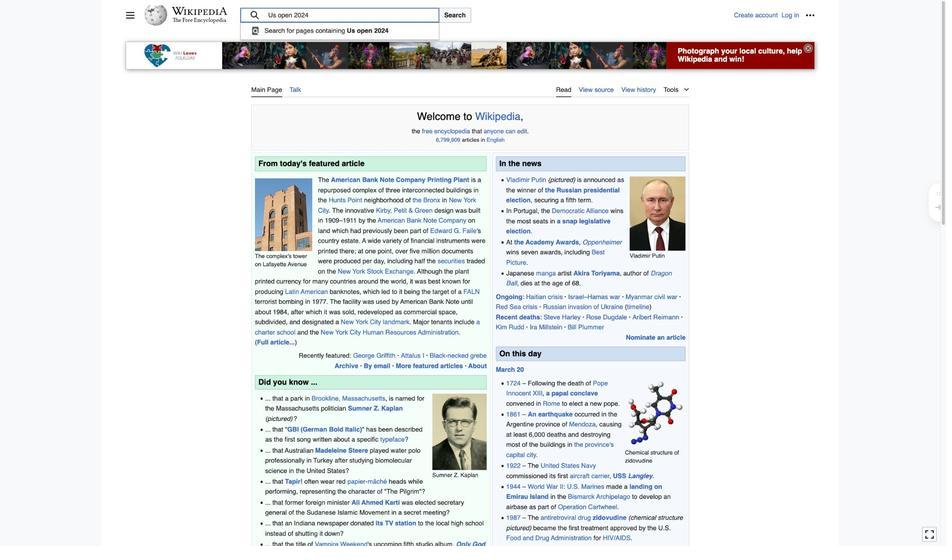 Task type: describe. For each thing, give the bounding box(es) containing it.
Search Wikipedia search field
[[240, 8, 440, 23]]

sumner z. kaplan image
[[433, 394, 487, 471]]

the free encyclopedia image
[[173, 18, 227, 24]]

search results list box
[[241, 22, 439, 39]]

fullscreen image
[[926, 531, 935, 540]]

the complex's tower on lafayette avenue image
[[255, 179, 312, 252]]

log in and more options image
[[806, 11, 816, 20]]

hide image
[[804, 44, 813, 53]]

menu image
[[126, 11, 135, 20]]

chemical structure of zidovudine image
[[626, 379, 686, 448]]

personal tools navigation
[[735, 8, 818, 23]]



Task type: locate. For each thing, give the bounding box(es) containing it.
main content
[[126, 80, 816, 547]]

wikipedia image
[[172, 7, 227, 15]]

vladimir putin in 2023 image
[[630, 177, 686, 251]]

None search field
[[240, 8, 735, 40]]



Task type: vqa. For each thing, say whether or not it's contained in the screenshot.
top statistics
no



